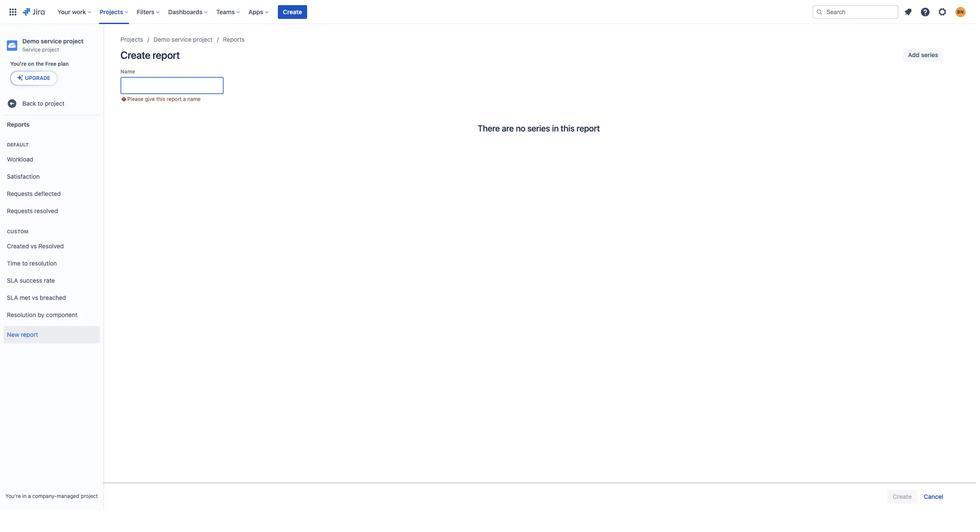 Task type: vqa. For each thing, say whether or not it's contained in the screenshot.
Issue Security on the left bottom of page
no



Task type: describe. For each thing, give the bounding box(es) containing it.
filters button
[[134, 5, 163, 19]]

vs inside created vs resolved link
[[31, 243, 37, 250]]

sla met vs breached
[[7, 294, 66, 302]]

apps
[[249, 8, 263, 15]]

success
[[20, 277, 42, 284]]

your work button
[[55, 5, 95, 19]]

you're in a company-managed project
[[5, 494, 98, 500]]

free
[[45, 61, 56, 67]]

your work
[[58, 8, 86, 15]]

please
[[127, 96, 143, 102]]

create report
[[120, 49, 180, 61]]

0 vertical spatial a
[[183, 96, 186, 102]]

teams button
[[214, 5, 243, 19]]

breached
[[40, 294, 66, 302]]

0 horizontal spatial a
[[28, 494, 31, 500]]

there
[[478, 123, 500, 133]]

time to resolution link
[[3, 255, 100, 272]]

deflected
[[34, 190, 61, 197]]

new report group
[[3, 324, 100, 346]]

demo service project link
[[154, 34, 213, 45]]

component
[[46, 311, 78, 319]]

service for demo service project
[[172, 36, 192, 43]]

service for demo service project service project
[[41, 37, 62, 45]]

time to resolution
[[7, 260, 57, 267]]

resolved
[[34, 207, 58, 215]]

time
[[7, 260, 21, 267]]

default group
[[3, 133, 100, 223]]

satisfaction
[[7, 173, 40, 180]]

projects link
[[120, 34, 143, 45]]

banner containing your work
[[0, 0, 976, 24]]

to for time
[[22, 260, 28, 267]]

error image
[[120, 96, 127, 103]]

the
[[36, 61, 44, 67]]

back to project
[[22, 100, 64, 107]]

dashboards
[[168, 8, 203, 15]]

project up free
[[42, 46, 59, 53]]

resolution by component link
[[3, 307, 100, 324]]

cancel
[[924, 494, 944, 501]]

created vs resolved
[[7, 243, 64, 250]]

give
[[145, 96, 155, 102]]

new
[[7, 331, 19, 339]]

sidebar navigation image
[[94, 34, 113, 52]]

report inside the new report link
[[21, 331, 38, 339]]

requests resolved
[[7, 207, 58, 215]]

reports link
[[223, 34, 245, 45]]

1 vertical spatial series
[[528, 123, 550, 133]]

sla met vs breached link
[[3, 290, 100, 307]]

default
[[7, 142, 29, 148]]

sla success rate
[[7, 277, 55, 284]]

satisfaction link
[[3, 168, 100, 186]]

project for demo service project service project
[[63, 37, 84, 45]]

back
[[22, 100, 36, 107]]

new report
[[7, 331, 38, 339]]

teams
[[216, 8, 235, 15]]

upgrade
[[25, 75, 50, 81]]

managed
[[57, 494, 79, 500]]

help image
[[920, 7, 931, 17]]

resolution
[[7, 311, 36, 319]]

search image
[[816, 8, 823, 15]]

vs inside sla met vs breached link
[[32, 294, 38, 302]]

filters
[[137, 8, 155, 15]]

0 vertical spatial reports
[[223, 36, 245, 43]]

workload link
[[3, 151, 100, 168]]

dashboards button
[[166, 5, 211, 19]]

demo service project service project
[[22, 37, 84, 53]]

cancel button
[[919, 491, 949, 504]]



Task type: locate. For each thing, give the bounding box(es) containing it.
0 vertical spatial projects
[[100, 8, 123, 15]]

series
[[921, 51, 939, 59], [528, 123, 550, 133]]

resolution by component
[[7, 311, 78, 319]]

you're for you're on the free plan
[[10, 61, 27, 67]]

1 horizontal spatial a
[[183, 96, 186, 102]]

2 requests from the top
[[7, 207, 33, 215]]

project right managed
[[81, 494, 98, 500]]

create right apps popup button
[[283, 8, 302, 15]]

0 vertical spatial series
[[921, 51, 939, 59]]

to
[[38, 100, 43, 107], [22, 260, 28, 267]]

1 vertical spatial this
[[561, 123, 575, 133]]

a
[[183, 96, 186, 102], [28, 494, 31, 500]]

0 vertical spatial vs
[[31, 243, 37, 250]]

create button
[[278, 5, 307, 19]]

1 vertical spatial reports
[[7, 121, 30, 128]]

service down 'dashboards'
[[172, 36, 192, 43]]

project for back to project
[[45, 100, 64, 107]]

report
[[153, 49, 180, 61], [167, 96, 182, 102], [577, 123, 600, 133], [21, 331, 38, 339]]

Name field
[[121, 78, 223, 93]]

series inside button
[[921, 51, 939, 59]]

project right back
[[45, 100, 64, 107]]

1 horizontal spatial series
[[921, 51, 939, 59]]

create down projects link
[[120, 49, 150, 61]]

0 horizontal spatial demo
[[22, 37, 39, 45]]

project inside demo service project link
[[193, 36, 213, 43]]

0 vertical spatial sla
[[7, 277, 18, 284]]

0 vertical spatial in
[[552, 123, 559, 133]]

0 vertical spatial to
[[38, 100, 43, 107]]

demo up service
[[22, 37, 39, 45]]

1 horizontal spatial create
[[283, 8, 302, 15]]

1 vertical spatial vs
[[32, 294, 38, 302]]

company-
[[32, 494, 57, 500]]

to inside group
[[22, 260, 28, 267]]

created
[[7, 243, 29, 250]]

sla success rate link
[[3, 272, 100, 290]]

settings image
[[938, 7, 948, 17]]

create for create report
[[120, 49, 150, 61]]

to for back
[[38, 100, 43, 107]]

project for demo service project
[[193, 36, 213, 43]]

in right no
[[552, 123, 559, 133]]

created vs resolved link
[[3, 238, 100, 255]]

0 horizontal spatial reports
[[7, 121, 30, 128]]

requests
[[7, 190, 33, 197], [7, 207, 33, 215]]

0 horizontal spatial to
[[22, 260, 28, 267]]

project up plan
[[63, 37, 84, 45]]

sla inside sla success rate link
[[7, 277, 18, 284]]

apps button
[[246, 5, 272, 19]]

by
[[38, 311, 44, 319]]

reports
[[223, 36, 245, 43], [7, 121, 30, 128]]

service inside demo service project service project
[[41, 37, 62, 45]]

no
[[516, 123, 526, 133]]

vs
[[31, 243, 37, 250], [32, 294, 38, 302]]

a left name
[[183, 96, 186, 102]]

1 horizontal spatial to
[[38, 100, 43, 107]]

custom
[[7, 229, 28, 235]]

demo for demo service project
[[154, 36, 170, 43]]

1 vertical spatial sla
[[7, 294, 18, 302]]

plan
[[58, 61, 69, 67]]

requests for requests deflected
[[7, 190, 33, 197]]

projects right work
[[100, 8, 123, 15]]

to right back
[[38, 100, 43, 107]]

service
[[172, 36, 192, 43], [41, 37, 62, 45]]

to right the time
[[22, 260, 28, 267]]

demo for demo service project service project
[[22, 37, 39, 45]]

please give this report a name
[[127, 96, 201, 102]]

resolved
[[38, 243, 64, 250]]

you're left "company-"
[[5, 494, 21, 500]]

service
[[22, 46, 41, 53]]

Search field
[[813, 5, 899, 19]]

are
[[502, 123, 514, 133]]

name
[[120, 68, 135, 75]]

your profile and settings image
[[956, 7, 966, 17]]

you're on the free plan
[[10, 61, 69, 67]]

0 vertical spatial this
[[156, 96, 165, 102]]

series right add
[[921, 51, 939, 59]]

notifications image
[[903, 7, 914, 17]]

in left "company-"
[[22, 494, 27, 500]]

reports down teams popup button
[[223, 36, 245, 43]]

0 vertical spatial requests
[[7, 190, 33, 197]]

project left reports link
[[193, 36, 213, 43]]

jira image
[[22, 7, 45, 17], [22, 7, 45, 17]]

requests up custom
[[7, 207, 33, 215]]

this
[[156, 96, 165, 102], [561, 123, 575, 133]]

projects inside projects popup button
[[100, 8, 123, 15]]

on
[[28, 61, 34, 67]]

1 horizontal spatial this
[[561, 123, 575, 133]]

sla down the time
[[7, 277, 18, 284]]

projects for projects link
[[120, 36, 143, 43]]

1 vertical spatial create
[[120, 49, 150, 61]]

requests deflected
[[7, 190, 61, 197]]

requests down the satisfaction
[[7, 190, 33, 197]]

1 horizontal spatial in
[[552, 123, 559, 133]]

service up free
[[41, 37, 62, 45]]

requests resolved link
[[3, 203, 100, 220]]

projects button
[[97, 5, 132, 19]]

add series button
[[903, 48, 944, 62]]

add
[[908, 51, 920, 59]]

there are no series in this report
[[478, 123, 600, 133]]

2 sla from the top
[[7, 294, 18, 302]]

1 vertical spatial requests
[[7, 207, 33, 215]]

a left "company-"
[[28, 494, 31, 500]]

1 vertical spatial in
[[22, 494, 27, 500]]

workload
[[7, 156, 33, 163]]

banner
[[0, 0, 976, 24]]

projects up create report
[[120, 36, 143, 43]]

1 vertical spatial to
[[22, 260, 28, 267]]

rate
[[44, 277, 55, 284]]

sla for sla success rate
[[7, 277, 18, 284]]

met
[[20, 294, 30, 302]]

you're
[[10, 61, 27, 67], [5, 494, 21, 500]]

name
[[187, 96, 201, 102]]

0 horizontal spatial create
[[120, 49, 150, 61]]

0 horizontal spatial series
[[528, 123, 550, 133]]

requests for requests resolved
[[7, 207, 33, 215]]

demo
[[154, 36, 170, 43], [22, 37, 39, 45]]

sla for sla met vs breached
[[7, 294, 18, 302]]

0 horizontal spatial this
[[156, 96, 165, 102]]

upgrade button
[[11, 71, 57, 85]]

your
[[58, 8, 70, 15]]

sla
[[7, 277, 18, 284], [7, 294, 18, 302]]

1 requests from the top
[[7, 190, 33, 197]]

new report link
[[3, 327, 100, 344]]

back to project link
[[3, 95, 100, 112]]

primary element
[[5, 0, 813, 24]]

requests deflected link
[[3, 186, 100, 203]]

sla left met
[[7, 294, 18, 302]]

1 vertical spatial projects
[[120, 36, 143, 43]]

sla inside sla met vs breached link
[[7, 294, 18, 302]]

you're left the on
[[10, 61, 27, 67]]

0 horizontal spatial service
[[41, 37, 62, 45]]

vs right created
[[31, 243, 37, 250]]

create
[[283, 8, 302, 15], [120, 49, 150, 61]]

0 vertical spatial you're
[[10, 61, 27, 67]]

0 horizontal spatial in
[[22, 494, 27, 500]]

in
[[552, 123, 559, 133], [22, 494, 27, 500]]

1 vertical spatial you're
[[5, 494, 21, 500]]

project inside back to project link
[[45, 100, 64, 107]]

resolution
[[29, 260, 57, 267]]

you're for you're in a company-managed project
[[5, 494, 21, 500]]

create inside create "button"
[[283, 8, 302, 15]]

demo up create report
[[154, 36, 170, 43]]

reports up default
[[7, 121, 30, 128]]

1 horizontal spatial service
[[172, 36, 192, 43]]

1 sla from the top
[[7, 277, 18, 284]]

demo service project
[[154, 36, 213, 43]]

1 horizontal spatial demo
[[154, 36, 170, 43]]

add series
[[908, 51, 939, 59]]

appswitcher icon image
[[8, 7, 18, 17]]

work
[[72, 8, 86, 15]]

series right no
[[528, 123, 550, 133]]

project
[[193, 36, 213, 43], [63, 37, 84, 45], [42, 46, 59, 53], [45, 100, 64, 107], [81, 494, 98, 500]]

demo inside demo service project service project
[[22, 37, 39, 45]]

projects
[[100, 8, 123, 15], [120, 36, 143, 43]]

custom group
[[3, 220, 100, 327]]

vs right met
[[32, 294, 38, 302]]

0 vertical spatial create
[[283, 8, 302, 15]]

1 vertical spatial a
[[28, 494, 31, 500]]

projects for projects popup button
[[100, 8, 123, 15]]

1 horizontal spatial reports
[[223, 36, 245, 43]]

create for create
[[283, 8, 302, 15]]



